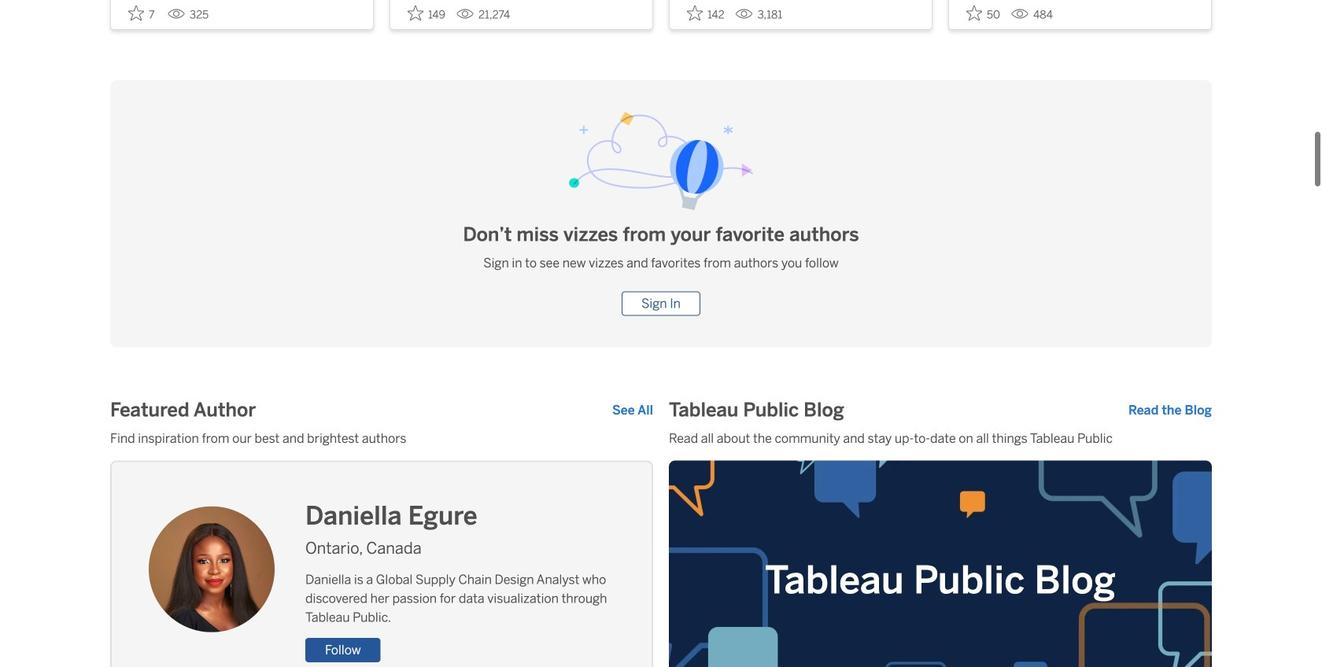 Task type: describe. For each thing, give the bounding box(es) containing it.
3 add favorite button from the left
[[682, 0, 729, 26]]

featured author: daniella.egure image
[[149, 507, 275, 633]]

add favorite image for third add favorite button from the left
[[687, 5, 703, 21]]

read all about the community and stay up-to-date on all things tableau public element
[[669, 429, 1212, 448]]



Task type: locate. For each thing, give the bounding box(es) containing it.
featured author heading
[[110, 398, 256, 423]]

2 add favorite button from the left
[[403, 0, 450, 26]]

1 add favorite image from the left
[[408, 5, 423, 21]]

add favorite image for first add favorite button from right
[[967, 5, 982, 21]]

1 horizontal spatial add favorite image
[[687, 5, 703, 21]]

see all featured authors element
[[612, 401, 653, 420]]

0 horizontal spatial add favorite image
[[408, 5, 423, 21]]

1 add favorite button from the left
[[124, 0, 161, 26]]

4 add favorite button from the left
[[962, 0, 1005, 26]]

find inspiration from our best and brightest authors element
[[110, 429, 653, 448]]

tableau public blog heading
[[669, 398, 844, 423]]

add favorite image
[[408, 5, 423, 21], [687, 5, 703, 21], [967, 5, 982, 21]]

add favorite image
[[128, 5, 144, 21]]

3 add favorite image from the left
[[967, 5, 982, 21]]

add favorite image for 2nd add favorite button from the left
[[408, 5, 423, 21]]

Add Favorite button
[[124, 0, 161, 26], [403, 0, 450, 26], [682, 0, 729, 26], [962, 0, 1005, 26]]

2 horizontal spatial add favorite image
[[967, 5, 982, 21]]

2 add favorite image from the left
[[687, 5, 703, 21]]



Task type: vqa. For each thing, say whether or not it's contained in the screenshot.
Datasaurus-'s listen now
no



